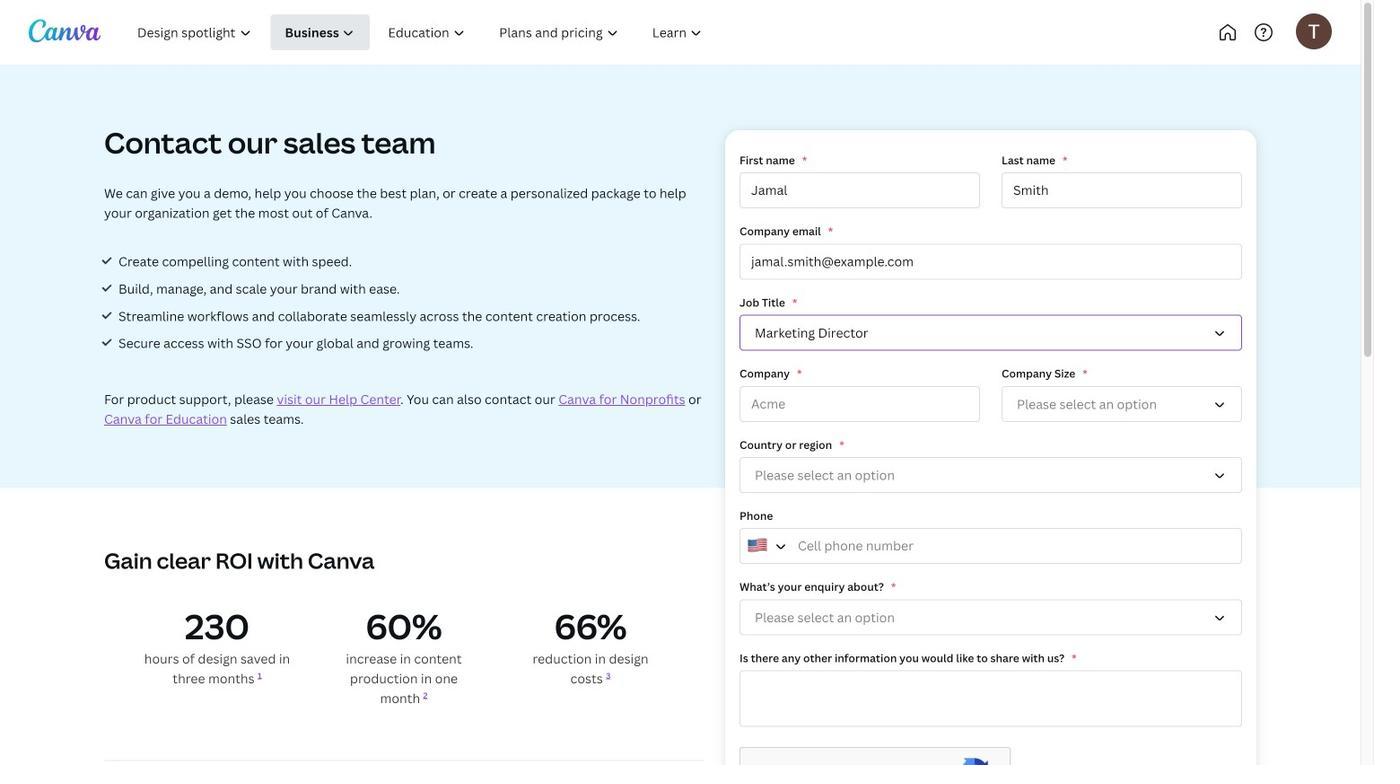 Task type: vqa. For each thing, say whether or not it's contained in the screenshot.
the Cell phone number text field
yes



Task type: locate. For each thing, give the bounding box(es) containing it.
Cell phone number text field
[[740, 528, 1243, 564]]

top level navigation element
[[122, 14, 779, 50]]

None text field
[[740, 670, 1243, 727]]

john.smith@acme.com text field
[[740, 244, 1243, 280]]

Acme text field
[[740, 386, 981, 422]]

Smith text field
[[1002, 173, 1243, 208]]

John text field
[[740, 173, 981, 208]]



